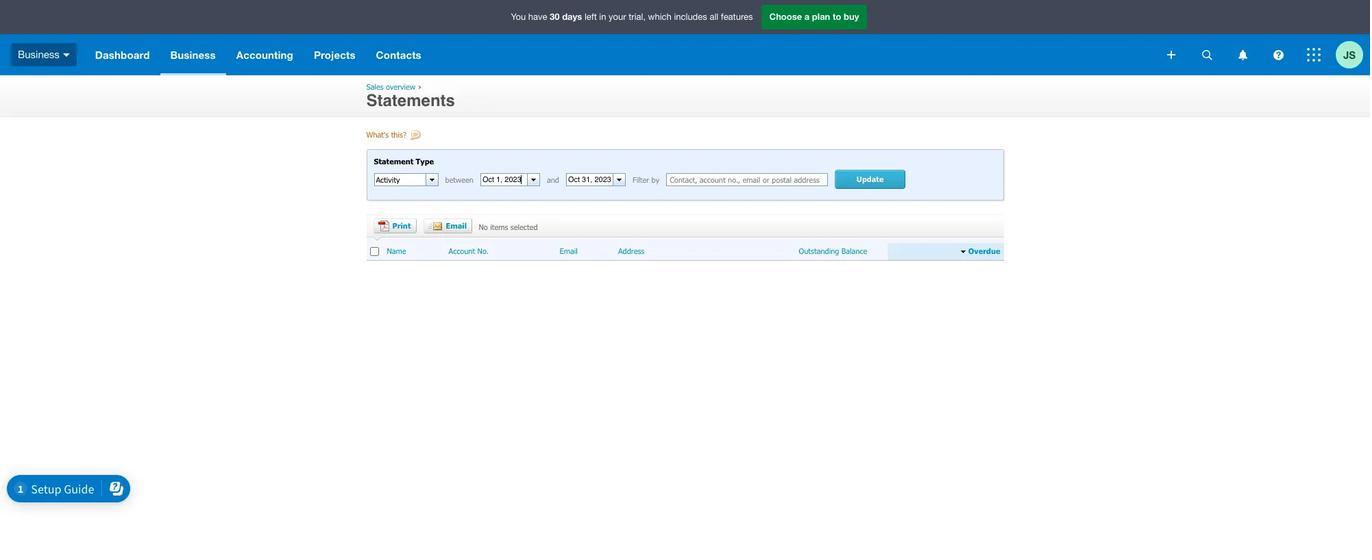Task type: describe. For each thing, give the bounding box(es) containing it.
between
[[445, 176, 474, 185]]

outstanding balance link
[[799, 247, 868, 257]]

filter by
[[633, 176, 660, 185]]

buy
[[844, 11, 859, 22]]

what's
[[366, 130, 389, 139]]

what's this?
[[366, 130, 407, 139]]

update link
[[835, 170, 906, 189]]

›
[[418, 82, 422, 91]]

by
[[652, 176, 660, 185]]

1 business button from the left
[[0, 34, 85, 75]]

choose
[[770, 11, 802, 22]]

your
[[609, 12, 626, 22]]

1 horizontal spatial business
[[170, 49, 216, 61]]

what's this? link
[[366, 130, 423, 143]]

a
[[805, 11, 810, 22]]

sales overview › statements
[[366, 82, 455, 110]]

0 vertical spatial email
[[446, 222, 467, 231]]

1 vertical spatial email
[[560, 247, 578, 256]]

overdue
[[969, 247, 1001, 256]]

print
[[393, 222, 411, 231]]

to
[[833, 11, 842, 22]]

contacts button
[[366, 34, 432, 75]]

projects button
[[304, 34, 366, 75]]

you have 30 days left in your trial, which includes all features
[[511, 11, 753, 22]]

type
[[416, 157, 434, 166]]

print link
[[373, 219, 417, 234]]

2 business button from the left
[[160, 34, 226, 75]]

account no. link
[[449, 247, 489, 257]]

trial,
[[629, 12, 646, 22]]

0 horizontal spatial svg image
[[1168, 51, 1176, 59]]

2 horizontal spatial svg image
[[1308, 48, 1321, 62]]

no.
[[478, 247, 489, 256]]

svg image inside business popup button
[[63, 53, 70, 57]]

accounting
[[236, 49, 293, 61]]

address
[[618, 247, 645, 256]]

features
[[721, 12, 753, 22]]

statement
[[374, 157, 414, 166]]

2 horizontal spatial svg image
[[1274, 50, 1284, 60]]

statements
[[366, 91, 455, 110]]

js
[[1344, 48, 1356, 61]]

in
[[600, 12, 606, 22]]



Task type: vqa. For each thing, say whether or not it's contained in the screenshot.
the topmost 2023
no



Task type: locate. For each thing, give the bounding box(es) containing it.
no items selected
[[479, 223, 538, 232]]

no
[[479, 223, 488, 232]]

30
[[550, 11, 560, 22]]

includes
[[674, 12, 707, 22]]

1 horizontal spatial email link
[[560, 247, 578, 257]]

days
[[562, 11, 582, 22]]

choose a plan to buy
[[770, 11, 859, 22]]

outstanding
[[799, 247, 839, 256]]

1 horizontal spatial email
[[560, 247, 578, 256]]

name
[[387, 247, 406, 256]]

js button
[[1336, 34, 1371, 75]]

email left the address
[[560, 247, 578, 256]]

account no.
[[449, 247, 489, 256]]

None text field
[[375, 174, 425, 186]]

email link up account
[[423, 219, 472, 234]]

0 horizontal spatial business button
[[0, 34, 85, 75]]

name link
[[387, 247, 406, 257]]

statement type
[[374, 157, 434, 166]]

filter
[[633, 176, 649, 185]]

banner
[[0, 0, 1371, 75]]

0 horizontal spatial business
[[18, 49, 60, 60]]

email
[[446, 222, 467, 231], [560, 247, 578, 256]]

have
[[529, 12, 547, 22]]

1 vertical spatial email link
[[560, 247, 578, 257]]

outstanding balance
[[799, 247, 868, 256]]

email link
[[423, 219, 472, 234], [560, 247, 578, 257]]

1 horizontal spatial svg image
[[1202, 50, 1213, 60]]

0 vertical spatial email link
[[423, 219, 472, 234]]

business
[[18, 49, 60, 60], [170, 49, 216, 61]]

dashboard link
[[85, 34, 160, 75]]

overdue link
[[966, 247, 1001, 257]]

banner containing js
[[0, 0, 1371, 75]]

business button
[[0, 34, 85, 75], [160, 34, 226, 75]]

None text field
[[481, 174, 527, 186], [567, 174, 613, 186], [481, 174, 527, 186], [567, 174, 613, 186]]

navigation
[[85, 34, 1158, 75]]

update
[[857, 175, 884, 184]]

and
[[547, 176, 559, 185]]

sales overview link
[[366, 82, 416, 91]]

0 horizontal spatial email link
[[423, 219, 472, 234]]

you
[[511, 12, 526, 22]]

0 horizontal spatial email
[[446, 222, 467, 231]]

email up account
[[446, 222, 467, 231]]

which
[[648, 12, 672, 22]]

address link
[[618, 247, 645, 257]]

projects
[[314, 49, 356, 61]]

selected
[[511, 223, 538, 232]]

this?
[[391, 130, 407, 139]]

Contact, account no., email or postal address text field
[[667, 174, 828, 187]]

items
[[490, 223, 508, 232]]

left
[[585, 12, 597, 22]]

None checkbox
[[370, 247, 379, 256]]

0 horizontal spatial svg image
[[63, 53, 70, 57]]

navigation containing dashboard
[[85, 34, 1158, 75]]

overview
[[386, 82, 416, 91]]

plan
[[812, 11, 831, 22]]

svg image
[[1308, 48, 1321, 62], [1239, 50, 1248, 60], [63, 53, 70, 57]]

all
[[710, 12, 719, 22]]

balance
[[842, 247, 868, 256]]

email link left address link
[[560, 247, 578, 257]]

dashboard
[[95, 49, 150, 61]]

accounting button
[[226, 34, 304, 75]]

1 horizontal spatial business button
[[160, 34, 226, 75]]

sales
[[366, 82, 384, 91]]

account
[[449, 247, 475, 256]]

svg image
[[1202, 50, 1213, 60], [1274, 50, 1284, 60], [1168, 51, 1176, 59]]

contacts
[[376, 49, 422, 61]]

1 horizontal spatial svg image
[[1239, 50, 1248, 60]]



